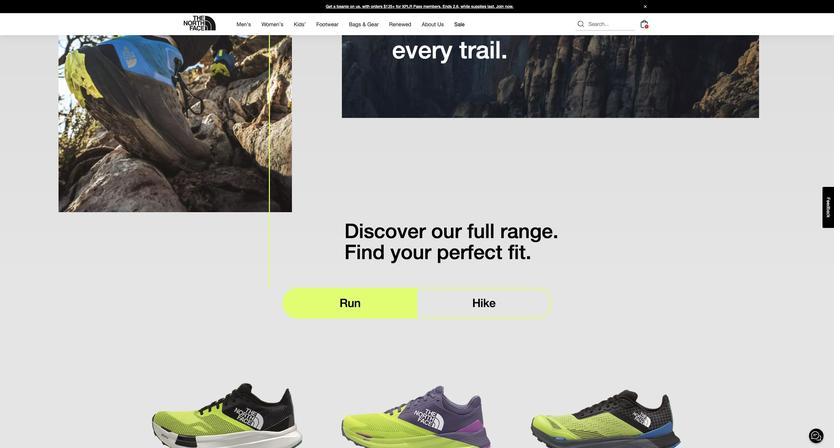 Task type: locate. For each thing, give the bounding box(es) containing it.
us,
[[356, 4, 361, 9]]

women's
[[262, 21, 284, 27]]

1
[[646, 25, 648, 28]]

get a beanie on us, with orders $125+ for xplr pass members. ends 2.6, while supplies last. join now. link
[[0, 0, 835, 13]]

hike link
[[417, 288, 551, 319]]

engineered
[[392, 6, 508, 35]]

technology
[[534, 0, 649, 6]]

men's link
[[237, 15, 251, 33]]

last.
[[488, 4, 496, 9]]

e up b
[[827, 203, 832, 206]]

kids'
[[294, 21, 306, 27]]

every down about
[[392, 36, 453, 64]]

sale
[[455, 21, 465, 27]]

1 horizontal spatial every
[[552, 7, 612, 35]]

a right get
[[334, 4, 336, 9]]

for right now.
[[514, 7, 545, 35]]

b
[[827, 208, 832, 211]]

&
[[363, 21, 366, 27]]

1 horizontal spatial for
[[514, 7, 545, 35]]

0 vertical spatial a
[[334, 4, 336, 9]]

technology is engineered
[[392, 0, 672, 35]]

every
[[552, 7, 612, 35], [392, 36, 453, 64]]

a
[[334, 4, 336, 9], [827, 211, 832, 213]]

footwear
[[317, 21, 339, 27]]

d
[[827, 206, 832, 208]]

0 horizontal spatial every
[[392, 36, 453, 64]]

1 vertical spatial a
[[827, 211, 832, 213]]

with
[[363, 4, 370, 9]]

about
[[422, 21, 436, 27]]

sale link
[[455, 15, 465, 33]]

on
[[350, 4, 355, 9]]

0 horizontal spatial a
[[334, 4, 336, 9]]

e up d
[[827, 200, 832, 203]]

while
[[461, 4, 471, 9]]

0 horizontal spatial for
[[396, 4, 401, 9]]

every down technology
[[552, 7, 612, 35]]

for inside get a beanie on us, with orders $125+ for xplr pass members. ends 2.6, while supplies last. join now. 'link'
[[396, 4, 401, 9]]

c
[[827, 213, 832, 216]]

the north face home page image
[[184, 16, 216, 31]]

for left xplr
[[396, 4, 401, 9]]

for
[[396, 4, 401, 9], [514, 7, 545, 35]]

run
[[340, 297, 361, 310]]

Search search field
[[576, 18, 635, 31]]

search all image
[[577, 20, 585, 28]]

e
[[827, 200, 832, 203], [827, 203, 832, 206]]

1 horizontal spatial a
[[827, 211, 832, 213]]

now.
[[505, 4, 514, 9]]

2.6,
[[453, 4, 460, 9]]

beanie
[[337, 4, 349, 9]]

bags
[[349, 21, 361, 27]]

pass
[[414, 4, 423, 9]]

ends
[[443, 4, 452, 9]]

for inside for every foot and every trail.
[[514, 7, 545, 35]]

2 e from the top
[[827, 203, 832, 206]]

get
[[326, 4, 333, 9]]

supplies
[[472, 4, 487, 9]]

a up the k
[[827, 211, 832, 213]]

1 vertical spatial every
[[392, 36, 453, 64]]

get a beanie on us, with orders $125+ for xplr pass members. ends 2.6, while supplies last. join now.
[[326, 4, 514, 9]]

0 vertical spatial every
[[552, 7, 612, 35]]



Task type: vqa. For each thing, say whether or not it's contained in the screenshot.
right the voyager
no



Task type: describe. For each thing, give the bounding box(es) containing it.
1 link
[[640, 19, 650, 29]]

discover our full range. find your perfect fit.
[[345, 219, 559, 264]]

xplr
[[402, 4, 413, 9]]

about us
[[422, 21, 444, 27]]

our
[[432, 219, 462, 243]]

full
[[468, 219, 495, 243]]

range.
[[501, 219, 559, 243]]

f e e d b a c k
[[827, 198, 832, 218]]

k
[[827, 216, 832, 218]]

trail.
[[460, 36, 508, 64]]

men's
[[237, 21, 251, 27]]

about us link
[[422, 15, 444, 33]]

vectiv shoes in the mountains image
[[342, 0, 760, 118]]

vectiv shoes image
[[58, 0, 292, 213]]

hike
[[473, 297, 496, 310]]

1 e from the top
[[827, 200, 832, 203]]

run link
[[284, 288, 417, 319]]

us
[[438, 21, 444, 27]]

f e e d b a c k button
[[823, 187, 835, 228]]

members.
[[424, 4, 442, 9]]

foot
[[619, 7, 663, 35]]

bags & gear link
[[349, 15, 379, 33]]

fit.
[[509, 240, 532, 264]]

a inside f e e d b a c k button
[[827, 211, 832, 213]]

$125+
[[384, 4, 395, 9]]

find
[[345, 240, 385, 264]]

gear
[[368, 21, 379, 27]]

vectiv enduris iii shoes image
[[340, 386, 495, 449]]

bags & gear
[[349, 21, 379, 27]]

renewed
[[390, 21, 412, 27]]

orders
[[371, 4, 383, 9]]

and
[[670, 7, 712, 35]]

f
[[827, 198, 832, 200]]

footwear link
[[317, 15, 339, 33]]

your
[[391, 240, 432, 264]]

renewed link
[[390, 15, 412, 33]]

kids' link
[[294, 15, 306, 33]]

join
[[497, 4, 504, 9]]

vectiv infinite ii shoes image
[[529, 390, 685, 449]]

for every foot and every trail.
[[392, 7, 712, 64]]

close image
[[642, 5, 650, 8]]

perfect
[[437, 240, 503, 264]]

discover
[[345, 219, 426, 243]]

is
[[656, 0, 672, 6]]

women's link
[[262, 15, 284, 33]]

a inside get a beanie on us, with orders $125+ for xplr pass members. ends 2.6, while supplies last. join now. 'link'
[[334, 4, 336, 9]]

summit vectiv pro image
[[150, 383, 306, 449]]



